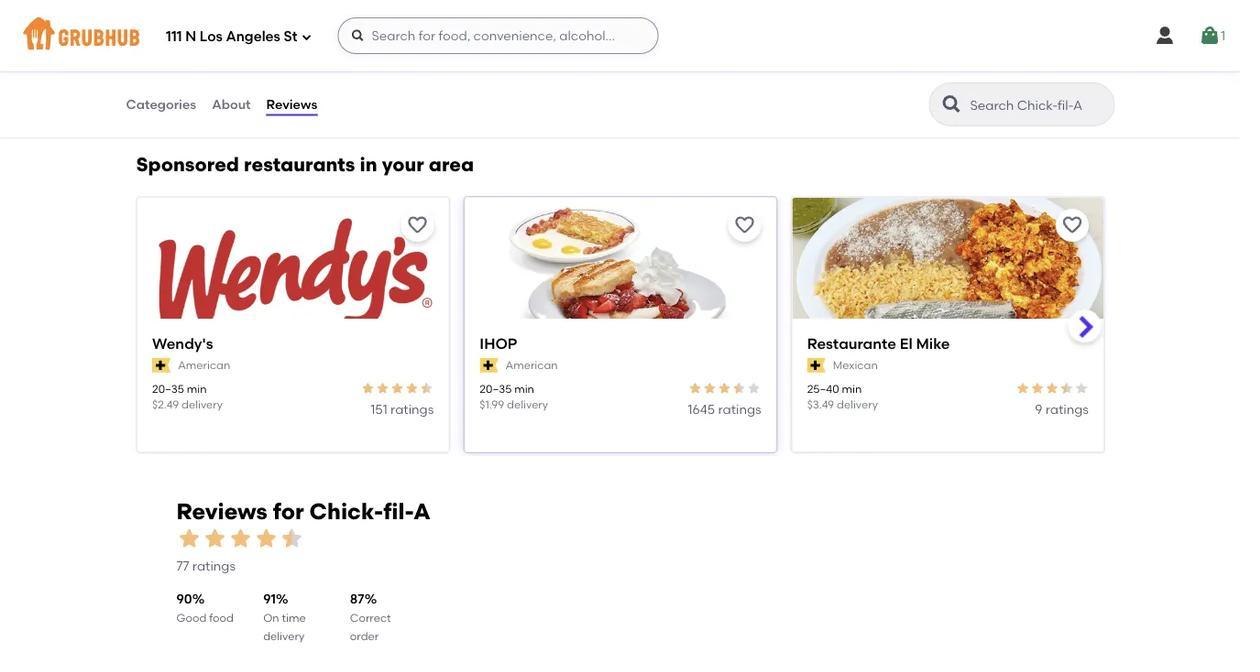Task type: describe. For each thing, give the bounding box(es) containing it.
20–35 min $2.49 delivery
[[152, 382, 222, 411]]

87
[[350, 591, 365, 607]]

el
[[900, 335, 912, 353]]

fil-
[[384, 498, 413, 525]]

for
[[273, 498, 304, 525]]

correct
[[350, 611, 391, 625]]

st
[[284, 29, 298, 45]]

about
[[212, 97, 251, 112]]

90
[[176, 591, 192, 607]]

1 horizontal spatial svg image
[[1154, 25, 1176, 47]]

111 n los angeles st
[[166, 29, 298, 45]]

your
[[382, 153, 424, 176]]

save this restaurant button for restaurante el mike
[[1056, 209, 1089, 242]]

25–40
[[807, 382, 839, 395]]

main navigation navigation
[[0, 0, 1241, 72]]

ihop logo image
[[465, 198, 776, 352]]

1645 ratings
[[688, 402, 761, 417]]

sponsored
[[136, 153, 239, 176]]

mike
[[916, 335, 950, 353]]

delivery for ihop
[[507, 398, 548, 411]]

categories button
[[125, 72, 197, 138]]

subscription pass image for restaurante el mike
[[807, 359, 826, 373]]

restaurante el mike link
[[807, 334, 1089, 354]]

min for wendy's
[[186, 382, 206, 395]]

a
[[413, 498, 431, 525]]

mexican
[[833, 359, 878, 372]]

search icon image
[[941, 94, 963, 116]]

20–35 min $1.99 delivery
[[479, 382, 548, 411]]

Search for food, convenience, alcohol... search field
[[338, 17, 659, 54]]

ratings right 77
[[192, 558, 236, 574]]

order
[[350, 630, 379, 643]]

food
[[209, 611, 234, 625]]

delivery for restaurante el mike
[[837, 398, 878, 411]]

subscription pass image for ihop
[[479, 359, 498, 373]]

area
[[429, 153, 474, 176]]

9 ratings
[[1035, 402, 1089, 417]]

151
[[370, 402, 387, 417]]

save this restaurant image for restaurante el mike
[[1061, 214, 1083, 236]]

90 good food
[[176, 591, 234, 625]]

min for restaurante el mike
[[842, 382, 862, 395]]

1645
[[688, 402, 715, 417]]

reviews button
[[265, 72, 318, 138]]

ratings for restaurante el mike
[[1045, 402, 1089, 417]]

american for wendy's
[[178, 359, 230, 372]]

ihop link
[[479, 334, 761, 354]]

american for ihop
[[505, 359, 558, 372]]

about button
[[211, 72, 252, 138]]

svg image
[[351, 28, 365, 43]]

ihop
[[479, 335, 517, 353]]

angeles
[[226, 29, 280, 45]]

save this restaurant button for wendy's
[[401, 209, 434, 242]]

delivery for wendy's
[[181, 398, 222, 411]]

chick-
[[309, 498, 384, 525]]

151 ratings
[[370, 402, 434, 417]]



Task type: locate. For each thing, give the bounding box(es) containing it.
2 save this restaurant button from the left
[[728, 209, 761, 242]]

save this restaurant image for ihop
[[734, 214, 756, 236]]

save this restaurant image
[[406, 214, 428, 236]]

american up '20–35 min $1.99 delivery'
[[505, 359, 558, 372]]

20–35 for wendy's
[[152, 382, 184, 395]]

0 horizontal spatial min
[[186, 382, 206, 395]]

min down wendy's
[[186, 382, 206, 395]]

77
[[176, 558, 189, 574]]

20–35 inside "20–35 min $2.49 delivery"
[[152, 382, 184, 395]]

0 horizontal spatial american
[[178, 359, 230, 372]]

1 american from the left
[[178, 359, 230, 372]]

2 min from the left
[[514, 382, 534, 395]]

91
[[263, 591, 276, 607]]

min inside 25–40 min $3.49 delivery
[[842, 382, 862, 395]]

0 horizontal spatial subscription pass image
[[479, 359, 498, 373]]

delivery down time
[[263, 630, 305, 643]]

2 20–35 from the left
[[479, 382, 511, 395]]

1 vertical spatial reviews
[[176, 498, 268, 525]]

1 horizontal spatial min
[[514, 382, 534, 395]]

save this restaurant button for ihop
[[728, 209, 761, 242]]

20–35 up '$1.99'
[[479, 382, 511, 395]]

delivery right $2.49
[[181, 398, 222, 411]]

1 horizontal spatial subscription pass image
[[807, 359, 826, 373]]

20–35 inside '20–35 min $1.99 delivery'
[[479, 382, 511, 395]]

ratings for wendy's
[[390, 402, 434, 417]]

categories
[[126, 97, 196, 112]]

in
[[360, 153, 377, 176]]

delivery
[[181, 398, 222, 411], [507, 398, 548, 411], [837, 398, 878, 411], [263, 630, 305, 643]]

1 horizontal spatial save this restaurant image
[[1061, 214, 1083, 236]]

n
[[185, 29, 196, 45]]

20–35 for ihop
[[479, 382, 511, 395]]

0 vertical spatial reviews
[[266, 97, 317, 112]]

delivery right $3.49
[[837, 398, 878, 411]]

delivery inside 25–40 min $3.49 delivery
[[837, 398, 878, 411]]

9
[[1035, 402, 1042, 417]]

los
[[200, 29, 223, 45]]

wendy's logo image
[[137, 198, 448, 352]]

0 horizontal spatial save this restaurant image
[[734, 214, 756, 236]]

ratings right the 151
[[390, 402, 434, 417]]

2 american from the left
[[505, 359, 558, 372]]

$3.49
[[807, 398, 834, 411]]

time
[[282, 611, 306, 625]]

min inside "20–35 min $2.49 delivery"
[[186, 382, 206, 395]]

delivery right '$1.99'
[[507, 398, 548, 411]]

min down mexican
[[842, 382, 862, 395]]

1 save this restaurant image from the left
[[734, 214, 756, 236]]

reviews up 77 ratings
[[176, 498, 268, 525]]

ratings
[[390, 402, 434, 417], [718, 402, 761, 417], [1045, 402, 1089, 417], [192, 558, 236, 574]]

reviews for reviews
[[266, 97, 317, 112]]

2 horizontal spatial min
[[842, 382, 862, 395]]

87 correct order
[[350, 591, 391, 643]]

1 save this restaurant button from the left
[[401, 209, 434, 242]]

wendy's
[[152, 335, 213, 353]]

ratings for ihop
[[718, 402, 761, 417]]

reviews
[[266, 97, 317, 112], [176, 498, 268, 525]]

3 save this restaurant button from the left
[[1056, 209, 1089, 242]]

svg image inside 1 "button"
[[1199, 25, 1221, 47]]

delivery inside "20–35 min $2.49 delivery"
[[181, 398, 222, 411]]

0 horizontal spatial 20–35
[[152, 382, 184, 395]]

0 horizontal spatial svg image
[[301, 32, 312, 43]]

1 horizontal spatial save this restaurant button
[[728, 209, 761, 242]]

restaurants
[[244, 153, 355, 176]]

2 subscription pass image from the left
[[807, 359, 826, 373]]

2 save this restaurant image from the left
[[1061, 214, 1083, 236]]

wendy's link
[[152, 334, 434, 354]]

0 horizontal spatial save this restaurant button
[[401, 209, 434, 242]]

1
[[1221, 28, 1226, 43]]

subscription pass image down ihop at left bottom
[[479, 359, 498, 373]]

min down ihop at left bottom
[[514, 382, 534, 395]]

subscription pass image up 25–40
[[807, 359, 826, 373]]

star icon image
[[360, 381, 375, 396], [375, 381, 390, 396], [390, 381, 404, 396], [404, 381, 419, 396], [419, 381, 434, 396], [419, 381, 434, 396], [688, 381, 702, 396], [702, 381, 717, 396], [717, 381, 732, 396], [732, 381, 746, 396], [732, 381, 746, 396], [746, 381, 761, 396], [1015, 381, 1030, 396], [1030, 381, 1045, 396], [1045, 381, 1059, 396], [1059, 381, 1074, 396], [1059, 381, 1074, 396], [1074, 381, 1089, 396], [176, 526, 202, 552], [202, 526, 228, 552], [228, 526, 254, 552], [254, 526, 279, 552], [279, 526, 305, 552], [279, 526, 305, 552]]

delivery inside 91 on time delivery
[[263, 630, 305, 643]]

on
[[263, 611, 279, 625]]

reviews for reviews for chick-fil-a
[[176, 498, 268, 525]]

111
[[166, 29, 182, 45]]

1 min from the left
[[186, 382, 206, 395]]

ratings right 1645 at the right of page
[[718, 402, 761, 417]]

american
[[178, 359, 230, 372], [505, 359, 558, 372]]

1 horizontal spatial 20–35
[[479, 382, 511, 395]]

good
[[176, 611, 207, 625]]

min
[[186, 382, 206, 395], [514, 382, 534, 395], [842, 382, 862, 395]]

delivery inside '20–35 min $1.99 delivery'
[[507, 398, 548, 411]]

$2.49
[[152, 398, 179, 411]]

restaurante el mike logo image
[[792, 198, 1103, 352]]

sponsored restaurants in your area
[[136, 153, 474, 176]]

20–35
[[152, 382, 184, 395], [479, 382, 511, 395]]

2 horizontal spatial save this restaurant button
[[1056, 209, 1089, 242]]

$1.99
[[479, 398, 504, 411]]

ratings right 9
[[1045, 402, 1089, 417]]

save this restaurant image
[[734, 214, 756, 236], [1061, 214, 1083, 236]]

reviews inside button
[[266, 97, 317, 112]]

2 horizontal spatial svg image
[[1199, 25, 1221, 47]]

svg image
[[1154, 25, 1176, 47], [1199, 25, 1221, 47], [301, 32, 312, 43]]

reviews right about
[[266, 97, 317, 112]]

restaurante
[[807, 335, 896, 353]]

25–40 min $3.49 delivery
[[807, 382, 878, 411]]

3 min from the left
[[842, 382, 862, 395]]

save this restaurant button
[[401, 209, 434, 242], [728, 209, 761, 242], [1056, 209, 1089, 242]]

subscription pass image
[[152, 359, 170, 373]]

american down wendy's
[[178, 359, 230, 372]]

subscription pass image
[[479, 359, 498, 373], [807, 359, 826, 373]]

20–35 up $2.49
[[152, 382, 184, 395]]

Search Chick-fil-A search field
[[969, 96, 1109, 114]]

77 ratings
[[176, 558, 236, 574]]

min for ihop
[[514, 382, 534, 395]]

reviews for chick-fil-a
[[176, 498, 431, 525]]

restaurante el mike
[[807, 335, 950, 353]]

91 on time delivery
[[263, 591, 306, 643]]

1 20–35 from the left
[[152, 382, 184, 395]]

1 horizontal spatial american
[[505, 359, 558, 372]]

1 subscription pass image from the left
[[479, 359, 498, 373]]

min inside '20–35 min $1.99 delivery'
[[514, 382, 534, 395]]

1 button
[[1199, 19, 1226, 52]]



Task type: vqa. For each thing, say whether or not it's contained in the screenshot.
Enter your address Enter
no



